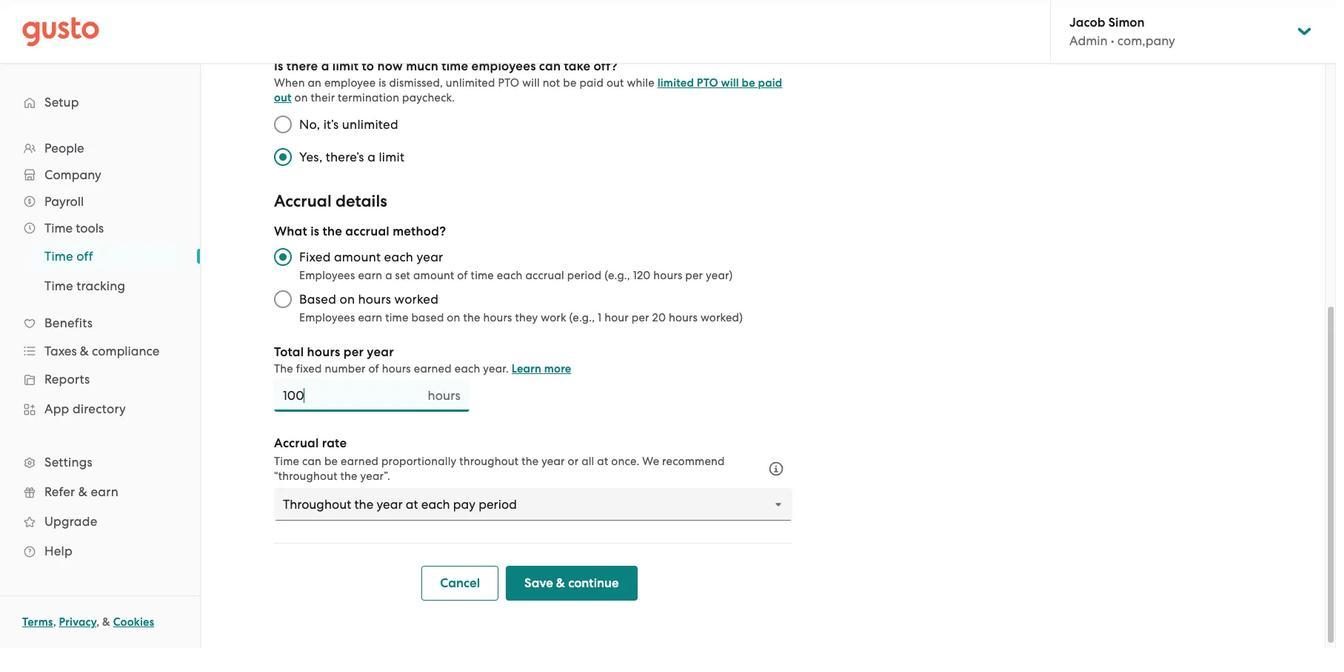 Task type: describe. For each thing, give the bounding box(es) containing it.
save & continue
[[525, 576, 619, 591]]

employees earn a set amount of time each accrual period (e.g., 120 hours per year)
[[299, 269, 733, 282]]

0 horizontal spatial time
[[385, 311, 409, 325]]

limited pto will be paid out link
[[274, 76, 783, 104]]

what is the accrual method?
[[274, 224, 446, 239]]

fixed
[[299, 250, 331, 265]]

total
[[274, 345, 304, 360]]

of inside total hours per year the fixed number of hours earned each year. learn more
[[369, 362, 379, 376]]

0 vertical spatial (e.g.,
[[605, 269, 630, 282]]

people button
[[15, 135, 185, 162]]

work
[[541, 311, 567, 325]]

time for time can be earned proportionally throughout the year or all at once. we recommend "throughout the year".
[[274, 455, 299, 468]]

based on hours worked
[[299, 292, 439, 307]]

jacob simon admin • com,pany
[[1070, 15, 1176, 48]]

limited pto will be paid out
[[274, 76, 783, 104]]

learn more link
[[512, 362, 572, 376]]

earn for each
[[358, 269, 383, 282]]

0 horizontal spatial each
[[384, 250, 414, 265]]

hours left worked
[[358, 292, 391, 307]]

0 vertical spatial on
[[295, 91, 308, 104]]

earned inside total hours per year the fixed number of hours earned each year. learn more
[[414, 362, 452, 376]]

a for earn
[[385, 269, 393, 282]]

year for per
[[367, 345, 394, 360]]

benefits link
[[15, 310, 185, 336]]

1 horizontal spatial unlimited
[[446, 76, 495, 90]]

refer
[[44, 485, 75, 499]]

no, it's unlimited
[[299, 117, 399, 132]]

app
[[44, 402, 69, 416]]

based
[[412, 311, 444, 325]]

0 vertical spatial out
[[607, 76, 624, 90]]

set
[[395, 269, 411, 282]]

& for continue
[[556, 576, 565, 591]]

accrual details
[[274, 191, 387, 211]]

1 vertical spatial on
[[340, 292, 355, 307]]

limited
[[658, 76, 694, 90]]

each inside total hours per year the fixed number of hours earned each year. learn more
[[455, 362, 480, 376]]

"throughout
[[274, 470, 338, 483]]

save
[[525, 576, 553, 591]]

employee
[[325, 76, 376, 90]]

settings
[[44, 455, 93, 470]]

accrual rate
[[274, 436, 347, 451]]

0 vertical spatial time
[[442, 59, 469, 74]]

hours right 120
[[654, 269, 683, 282]]

cookies button
[[113, 614, 154, 631]]

a for there's
[[368, 150, 376, 165]]

their
[[311, 91, 335, 104]]

the
[[274, 362, 293, 376]]

fixed amount each year
[[299, 250, 443, 265]]

time can be earned proportionally throughout the year or all at once. we recommend "throughout the year".
[[274, 455, 725, 483]]

once.
[[612, 455, 640, 468]]

worked
[[395, 292, 439, 307]]

list containing time off
[[0, 242, 200, 301]]

0 vertical spatial per
[[686, 269, 703, 282]]

people
[[44, 141, 84, 156]]

earn inside gusto navigation element
[[91, 485, 119, 499]]

is there a limit to how much time employees can take off?
[[274, 59, 618, 74]]

1 horizontal spatial amount
[[413, 269, 455, 282]]

2 , from the left
[[96, 616, 100, 629]]

paycheck.
[[402, 91, 455, 104]]

help link
[[15, 538, 185, 565]]

the down accrual details
[[323, 224, 342, 239]]

time off
[[44, 249, 93, 264]]

earned inside time can be earned proportionally throughout the year or all at once. we recommend "throughout the year".
[[341, 455, 379, 468]]

1 horizontal spatial can
[[539, 59, 561, 74]]

refer & earn link
[[15, 479, 185, 505]]

fixed
[[296, 362, 322, 376]]

cancel
[[440, 576, 480, 591]]

yes,
[[299, 150, 323, 165]]

upgrade
[[44, 514, 97, 529]]

hours right 20
[[669, 311, 698, 325]]

time for time tracking
[[44, 279, 73, 293]]

com,pany
[[1118, 33, 1176, 48]]

accrual for accrual details
[[274, 191, 332, 211]]

Fixed amount each year radio
[[267, 241, 299, 273]]

20
[[652, 311, 666, 325]]

period
[[567, 269, 602, 282]]

there's
[[326, 150, 364, 165]]

2 horizontal spatial each
[[497, 269, 523, 282]]

method?
[[393, 224, 446, 239]]

setup
[[44, 95, 79, 110]]

or
[[568, 455, 579, 468]]

employees earn time based on the hours they work (e.g., 1 hour per 20 hours worked)
[[299, 311, 743, 325]]

at
[[597, 455, 609, 468]]

year inside time can be earned proportionally throughout the year or all at once. we recommend "throughout the year".
[[542, 455, 565, 468]]

be inside limited pto will be paid out
[[742, 76, 756, 90]]

recommend
[[663, 455, 725, 468]]

more
[[544, 362, 572, 376]]

much
[[406, 59, 439, 74]]

directory
[[73, 402, 126, 416]]

1 vertical spatial per
[[632, 311, 650, 325]]

throughout
[[460, 455, 519, 468]]

company
[[44, 167, 101, 182]]

we
[[643, 455, 660, 468]]

the right "based"
[[463, 311, 481, 325]]

1 horizontal spatial be
[[563, 76, 577, 90]]

payroll button
[[15, 188, 185, 215]]

& for earn
[[78, 485, 87, 499]]

hours up total hours per year field
[[382, 362, 411, 376]]

year.
[[483, 362, 509, 376]]

dismissed,
[[389, 76, 443, 90]]

off
[[77, 249, 93, 264]]

worked)
[[701, 311, 743, 325]]

hour
[[605, 311, 629, 325]]

1 will from the left
[[523, 76, 540, 90]]

setup link
[[15, 89, 185, 116]]

benefits
[[44, 316, 93, 330]]

1 pto from the left
[[498, 76, 520, 90]]

time for time off
[[44, 249, 73, 264]]

will inside limited pto will be paid out
[[721, 76, 739, 90]]

time tools button
[[15, 215, 185, 242]]

0 vertical spatial is
[[379, 76, 387, 90]]

terms
[[22, 616, 53, 629]]

taxes & compliance
[[44, 344, 160, 359]]

save & continue button
[[506, 566, 638, 601]]



Task type: locate. For each thing, give the bounding box(es) containing it.
1 vertical spatial a
[[368, 150, 376, 165]]

simon
[[1109, 15, 1145, 30]]

be right limited
[[742, 76, 756, 90]]

app directory
[[44, 402, 126, 416]]

each
[[384, 250, 414, 265], [497, 269, 523, 282], [455, 362, 480, 376]]

earned
[[414, 362, 452, 376], [341, 455, 379, 468]]

help
[[44, 544, 73, 559]]

0 horizontal spatial ,
[[53, 616, 56, 629]]

limit right there's
[[379, 150, 405, 165]]

2 vertical spatial time
[[385, 311, 409, 325]]

year
[[417, 250, 443, 265], [367, 345, 394, 360], [542, 455, 565, 468]]

1 horizontal spatial per
[[632, 311, 650, 325]]

how
[[378, 59, 403, 74]]

1 vertical spatial earn
[[358, 311, 383, 325]]

each left year.
[[455, 362, 480, 376]]

0 vertical spatial unlimited
[[446, 76, 495, 90]]

(e.g., left 1
[[570, 311, 595, 325]]

0 vertical spatial limit
[[333, 59, 359, 74]]

0 horizontal spatial (e.g.,
[[570, 311, 595, 325]]

time
[[44, 221, 73, 236], [44, 249, 73, 264], [44, 279, 73, 293], [274, 455, 299, 468]]

earn up upgrade link
[[91, 485, 119, 499]]

be down rate
[[324, 455, 338, 468]]

a left set
[[385, 269, 393, 282]]

pto down the employees
[[498, 76, 520, 90]]

time up "throughout
[[274, 455, 299, 468]]

time
[[442, 59, 469, 74], [471, 269, 494, 282], [385, 311, 409, 325]]

1 horizontal spatial ,
[[96, 616, 100, 629]]

& inside dropdown button
[[80, 344, 89, 359]]

0 horizontal spatial pto
[[498, 76, 520, 90]]

while
[[627, 76, 655, 90]]

list containing people
[[0, 135, 200, 566]]

2 vertical spatial each
[[455, 362, 480, 376]]

employees for based
[[299, 311, 355, 325]]

accrual for accrual rate
[[274, 436, 319, 451]]

limit for there's
[[379, 150, 405, 165]]

1 vertical spatial out
[[274, 91, 292, 104]]

0 vertical spatial earn
[[358, 269, 383, 282]]

year)
[[706, 269, 733, 282]]

Yes, there's a limit radio
[[267, 141, 299, 173]]

2 vertical spatial a
[[385, 269, 393, 282]]

each up employees earn time based on the hours they work (e.g., 1 hour per 20 hours worked)
[[497, 269, 523, 282]]

hours up fixed
[[307, 345, 340, 360]]

time tracking link
[[27, 273, 185, 299]]

1 vertical spatial amount
[[413, 269, 455, 282]]

employees down fixed
[[299, 269, 355, 282]]

0 horizontal spatial accrual
[[346, 224, 390, 239]]

reports link
[[15, 366, 185, 393]]

the right throughout
[[522, 455, 539, 468]]

settings link
[[15, 449, 185, 476]]

1 horizontal spatial pto
[[697, 76, 719, 90]]

1 horizontal spatial paid
[[758, 76, 783, 90]]

payroll
[[44, 194, 84, 209]]

total hours per year the fixed number of hours earned each year. learn more
[[274, 345, 572, 376]]

time off link
[[27, 243, 185, 270]]

unlimited
[[446, 76, 495, 90], [342, 117, 399, 132]]

it's
[[324, 117, 339, 132]]

year down method?
[[417, 250, 443, 265]]

, left cookies button
[[96, 616, 100, 629]]

per inside total hours per year the fixed number of hours earned each year. learn more
[[344, 345, 364, 360]]

per up number
[[344, 345, 364, 360]]

1 vertical spatial employees
[[299, 311, 355, 325]]

(e.g., left 120
[[605, 269, 630, 282]]

on right the based
[[340, 292, 355, 307]]

company button
[[15, 162, 185, 188]]

out down off?
[[607, 76, 624, 90]]

is right what at left top
[[311, 224, 320, 239]]

they
[[515, 311, 538, 325]]

1 vertical spatial earned
[[341, 455, 379, 468]]

accrual up fixed amount each year at the left of the page
[[346, 224, 390, 239]]

1 horizontal spatial accrual
[[526, 269, 565, 282]]

employees down the based
[[299, 311, 355, 325]]

0 horizontal spatial can
[[302, 455, 322, 468]]

2 paid from the left
[[758, 76, 783, 90]]

(e.g.,
[[605, 269, 630, 282], [570, 311, 595, 325]]

cancel button
[[422, 566, 499, 601]]

0 vertical spatial each
[[384, 250, 414, 265]]

time up employees earn time based on the hours they work (e.g., 1 hour per 20 hours worked)
[[471, 269, 494, 282]]

2 horizontal spatial per
[[686, 269, 703, 282]]

accrual up "throughout
[[274, 436, 319, 451]]

& inside button
[[556, 576, 565, 591]]

1 horizontal spatial time
[[442, 59, 469, 74]]

0 vertical spatial earned
[[414, 362, 452, 376]]

what
[[274, 224, 307, 239]]

, left privacy link
[[53, 616, 56, 629]]

1 horizontal spatial each
[[455, 362, 480, 376]]

0 horizontal spatial on
[[295, 91, 308, 104]]

Based on hours worked radio
[[267, 283, 299, 316]]

•
[[1111, 33, 1115, 48]]

paid inside limited pto will be paid out
[[758, 76, 783, 90]]

earn down based on hours worked
[[358, 311, 383, 325]]

1 vertical spatial accrual
[[274, 436, 319, 451]]

yes, there's a limit
[[299, 150, 405, 165]]

pto inside limited pto will be paid out
[[697, 76, 719, 90]]

terms , privacy , & cookies
[[22, 616, 154, 629]]

admin
[[1070, 33, 1108, 48]]

time up when an employee is dismissed, unlimited pto will not be paid out while
[[442, 59, 469, 74]]

1 horizontal spatial of
[[457, 269, 468, 282]]

1 horizontal spatial (e.g.,
[[605, 269, 630, 282]]

earned down "based"
[[414, 362, 452, 376]]

there
[[287, 59, 318, 74]]

per left year) on the top right
[[686, 269, 703, 282]]

a up an
[[321, 59, 329, 74]]

out inside limited pto will be paid out
[[274, 91, 292, 104]]

list
[[0, 135, 200, 566], [0, 242, 200, 301]]

will
[[523, 76, 540, 90], [721, 76, 739, 90]]

amount
[[334, 250, 381, 265], [413, 269, 455, 282]]

1 , from the left
[[53, 616, 56, 629]]

2 employees from the top
[[299, 311, 355, 325]]

0 horizontal spatial amount
[[334, 250, 381, 265]]

unlimited down termination
[[342, 117, 399, 132]]

will right limited
[[721, 76, 739, 90]]

taxes
[[44, 344, 77, 359]]

time down worked
[[385, 311, 409, 325]]

1 vertical spatial of
[[369, 362, 379, 376]]

1 employees from the top
[[299, 269, 355, 282]]

can up "throughout
[[302, 455, 322, 468]]

1 horizontal spatial on
[[340, 292, 355, 307]]

2 vertical spatial per
[[344, 345, 364, 360]]

2 horizontal spatial year
[[542, 455, 565, 468]]

number
[[325, 362, 366, 376]]

1 vertical spatial (e.g.,
[[570, 311, 595, 325]]

to
[[362, 59, 374, 74]]

limit
[[333, 59, 359, 74], [379, 150, 405, 165]]

0 vertical spatial employees
[[299, 269, 355, 282]]

& right taxes on the left bottom of page
[[80, 344, 89, 359]]

be
[[563, 76, 577, 90], [742, 76, 756, 90], [324, 455, 338, 468]]

limit up employee
[[333, 59, 359, 74]]

each up set
[[384, 250, 414, 265]]

1 vertical spatial is
[[311, 224, 320, 239]]

year left or
[[542, 455, 565, 468]]

refer & earn
[[44, 485, 119, 499]]

can inside time can be earned proportionally throughout the year or all at once. we recommend "throughout the year".
[[302, 455, 322, 468]]

will left not
[[523, 76, 540, 90]]

employees
[[472, 59, 536, 74]]

2 horizontal spatial time
[[471, 269, 494, 282]]

proportionally
[[382, 455, 457, 468]]

2 vertical spatial on
[[447, 311, 461, 325]]

0 horizontal spatial earned
[[341, 455, 379, 468]]

out down "when"
[[274, 91, 292, 104]]

an
[[308, 76, 322, 90]]

1 vertical spatial unlimited
[[342, 117, 399, 132]]

0 vertical spatial accrual
[[346, 224, 390, 239]]

1 horizontal spatial limit
[[379, 150, 405, 165]]

0 horizontal spatial of
[[369, 362, 379, 376]]

compliance
[[92, 344, 160, 359]]

termination
[[338, 91, 400, 104]]

2 pto from the left
[[697, 76, 719, 90]]

employees for fixed
[[299, 269, 355, 282]]

2 horizontal spatial on
[[447, 311, 461, 325]]

off?
[[594, 59, 618, 74]]

learn
[[512, 362, 542, 376]]

1 horizontal spatial earned
[[414, 362, 452, 376]]

120
[[633, 269, 651, 282]]

1 vertical spatial time
[[471, 269, 494, 282]]

pto right limited
[[697, 76, 719, 90]]

0 horizontal spatial year
[[367, 345, 394, 360]]

2 will from the left
[[721, 76, 739, 90]]

per left 20
[[632, 311, 650, 325]]

& for compliance
[[80, 344, 89, 359]]

not
[[543, 76, 560, 90]]

1 vertical spatial each
[[497, 269, 523, 282]]

of up total hours per year field
[[369, 362, 379, 376]]

1 vertical spatial accrual
[[526, 269, 565, 282]]

time down the time off at the left of page
[[44, 279, 73, 293]]

accrual
[[274, 191, 332, 211], [274, 436, 319, 451]]

on down "when"
[[295, 91, 308, 104]]

2 horizontal spatial be
[[742, 76, 756, 90]]

0 horizontal spatial out
[[274, 91, 292, 104]]

limit for there
[[333, 59, 359, 74]]

1 paid from the left
[[580, 76, 604, 90]]

0 vertical spatial year
[[417, 250, 443, 265]]

upgrade link
[[15, 508, 185, 535]]

1 horizontal spatial out
[[607, 76, 624, 90]]

Total hours per year field
[[274, 379, 470, 412]]

be down take
[[563, 76, 577, 90]]

when an employee is dismissed, unlimited pto will not be paid out while
[[274, 76, 655, 90]]

1 horizontal spatial is
[[379, 76, 387, 90]]

is up on their termination paycheck.
[[379, 76, 387, 90]]

time inside "link"
[[44, 249, 73, 264]]

1 vertical spatial year
[[367, 345, 394, 360]]

1 vertical spatial limit
[[379, 150, 405, 165]]

cookies
[[113, 616, 154, 629]]

on right "based"
[[447, 311, 461, 325]]

1 vertical spatial can
[[302, 455, 322, 468]]

1 horizontal spatial a
[[368, 150, 376, 165]]

0 vertical spatial a
[[321, 59, 329, 74]]

accrual
[[346, 224, 390, 239], [526, 269, 565, 282]]

a for there
[[321, 59, 329, 74]]

is
[[379, 76, 387, 90], [311, 224, 320, 239]]

2 accrual from the top
[[274, 436, 319, 451]]

2 vertical spatial year
[[542, 455, 565, 468]]

No, it's unlimited radio
[[267, 108, 299, 141]]

accrual left the period
[[526, 269, 565, 282]]

earned up year".
[[341, 455, 379, 468]]

amount down the what is the accrual method? on the left of page
[[334, 250, 381, 265]]

of
[[457, 269, 468, 282], [369, 362, 379, 376]]

1 horizontal spatial year
[[417, 250, 443, 265]]

0 horizontal spatial is
[[311, 224, 320, 239]]

terms link
[[22, 616, 53, 629]]

0 vertical spatial can
[[539, 59, 561, 74]]

0 horizontal spatial will
[[523, 76, 540, 90]]

year for each
[[417, 250, 443, 265]]

unlimited down the is there a limit to how much time employees can take off?
[[446, 76, 495, 90]]

0 horizontal spatial per
[[344, 345, 364, 360]]

& right save
[[556, 576, 565, 591]]

& left cookies button
[[102, 616, 110, 629]]

the left year".
[[340, 470, 358, 483]]

tracking
[[77, 279, 125, 293]]

2 list from the top
[[0, 242, 200, 301]]

taxes & compliance button
[[15, 338, 185, 365]]

time inside time can be earned proportionally throughout the year or all at once. we recommend "throughout the year".
[[274, 455, 299, 468]]

earn down fixed amount each year at the left of the page
[[358, 269, 383, 282]]

amount up worked
[[413, 269, 455, 282]]

0 vertical spatial of
[[457, 269, 468, 282]]

time for time tools
[[44, 221, 73, 236]]

when
[[274, 76, 305, 90]]

paid
[[580, 76, 604, 90], [758, 76, 783, 90]]

based
[[299, 292, 336, 307]]

accrual up what at left top
[[274, 191, 332, 211]]

0 vertical spatial accrual
[[274, 191, 332, 211]]

1 horizontal spatial will
[[721, 76, 739, 90]]

home image
[[22, 17, 99, 46]]

a
[[321, 59, 329, 74], [368, 150, 376, 165], [385, 269, 393, 282]]

be inside time can be earned proportionally throughout the year or all at once. we recommend "throughout the year".
[[324, 455, 338, 468]]

year up total hours per year field
[[367, 345, 394, 360]]

0 horizontal spatial be
[[324, 455, 338, 468]]

hours left the "they"
[[483, 311, 512, 325]]

on their termination paycheck.
[[292, 91, 455, 104]]

1 accrual from the top
[[274, 191, 332, 211]]

time left the off
[[44, 249, 73, 264]]

1 list from the top
[[0, 135, 200, 566]]

time inside dropdown button
[[44, 221, 73, 236]]

take
[[564, 59, 591, 74]]

2 vertical spatial earn
[[91, 485, 119, 499]]

all
[[582, 455, 595, 468]]

time tools
[[44, 221, 104, 236]]

earn
[[358, 269, 383, 282], [358, 311, 383, 325], [91, 485, 119, 499]]

can up not
[[539, 59, 561, 74]]

0 horizontal spatial a
[[321, 59, 329, 74]]

earn for hours
[[358, 311, 383, 325]]

0 horizontal spatial unlimited
[[342, 117, 399, 132]]

no,
[[299, 117, 320, 132]]

jacob
[[1070, 15, 1106, 30]]

a right there's
[[368, 150, 376, 165]]

& right refer
[[78, 485, 87, 499]]

year".
[[361, 470, 391, 483]]

0 vertical spatial amount
[[334, 250, 381, 265]]

0 horizontal spatial limit
[[333, 59, 359, 74]]

2 horizontal spatial a
[[385, 269, 393, 282]]

time down payroll
[[44, 221, 73, 236]]

app directory link
[[15, 396, 185, 422]]

of right set
[[457, 269, 468, 282]]

is
[[274, 59, 283, 74]]

0 horizontal spatial paid
[[580, 76, 604, 90]]

gusto navigation element
[[0, 64, 200, 590]]

year inside total hours per year the fixed number of hours earned each year. learn more
[[367, 345, 394, 360]]



Task type: vqa. For each thing, say whether or not it's contained in the screenshot.
Fixed's Employees
yes



